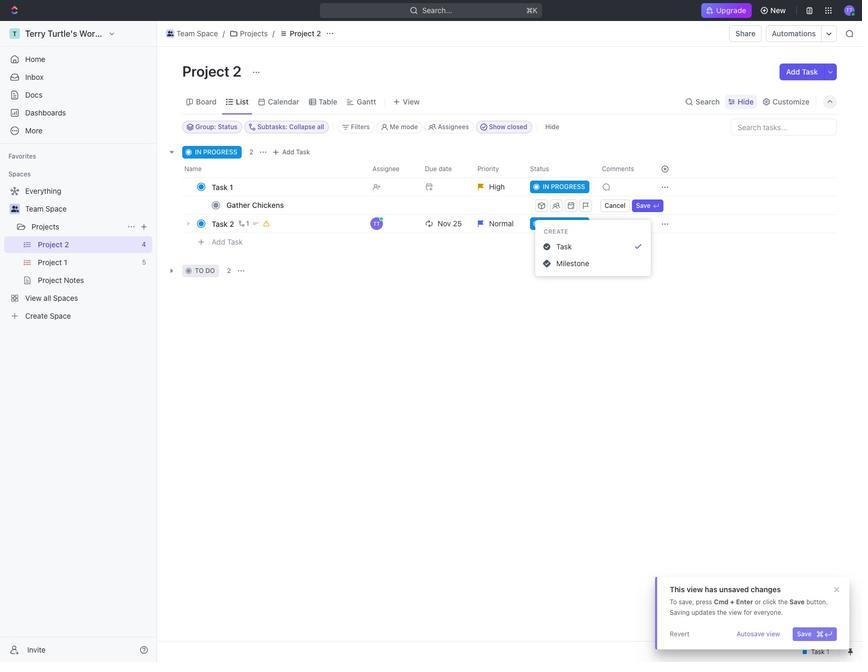 Task type: locate. For each thing, give the bounding box(es) containing it.
user group image inside tree
[[11, 206, 19, 212]]

save right cancel
[[637, 202, 651, 210]]

2 vertical spatial view
[[767, 631, 781, 639]]

1 horizontal spatial /
[[273, 29, 275, 38]]

0 horizontal spatial the
[[718, 609, 727, 617]]

1 vertical spatial save
[[790, 599, 805, 607]]

team space
[[177, 29, 218, 38], [25, 205, 67, 213]]

add down task 2 in the top of the page
[[212, 237, 225, 246]]

project
[[290, 29, 315, 38], [182, 63, 230, 80]]

add task down task 2 in the top of the page
[[212, 237, 243, 246]]

team
[[177, 29, 195, 38], [25, 205, 44, 213]]

0 horizontal spatial projects
[[32, 222, 59, 231]]

0 horizontal spatial save button
[[632, 200, 664, 212]]

save down button.
[[798, 631, 812, 639]]

0 horizontal spatial project
[[182, 63, 230, 80]]

0 horizontal spatial 1
[[230, 183, 233, 192]]

add up task 1 link
[[282, 148, 295, 156]]

list link
[[234, 94, 249, 109]]

to
[[670, 599, 677, 607]]

1 right task 2 in the top of the page
[[246, 220, 249, 228]]

calendar link
[[266, 94, 299, 109]]

to do
[[195, 267, 215, 275]]

0 vertical spatial space
[[197, 29, 218, 38]]

0 horizontal spatial add
[[212, 237, 225, 246]]

1 vertical spatial 1
[[246, 220, 249, 228]]

add task button up customize
[[780, 64, 825, 80]]

2 horizontal spatial add task
[[787, 67, 819, 76]]

0 horizontal spatial team
[[25, 205, 44, 213]]

tree containing team space
[[4, 183, 152, 325]]

save,
[[679, 599, 695, 607]]

cancel
[[605, 202, 626, 210]]

the down cmd
[[718, 609, 727, 617]]

save left button.
[[790, 599, 805, 607]]

1 horizontal spatial add task button
[[270, 146, 314, 159]]

autosave
[[737, 631, 765, 639]]

0 horizontal spatial /
[[223, 29, 225, 38]]

0 horizontal spatial project 2
[[182, 63, 245, 80]]

everyone.
[[754, 609, 784, 617]]

1 horizontal spatial 1
[[246, 220, 249, 228]]

1 horizontal spatial team space
[[177, 29, 218, 38]]

1 vertical spatial projects link
[[32, 219, 123, 236]]

0 vertical spatial project 2
[[290, 29, 321, 38]]

1
[[230, 183, 233, 192], [246, 220, 249, 228]]

docs link
[[4, 87, 152, 104]]

gantt
[[357, 97, 376, 106]]

1 vertical spatial add task button
[[270, 146, 314, 159]]

add task button
[[780, 64, 825, 80], [270, 146, 314, 159], [207, 236, 247, 249]]

add up customize
[[787, 67, 801, 76]]

this
[[670, 586, 685, 595]]

hide button
[[726, 94, 757, 109]]

in progress
[[195, 148, 238, 156]]

home
[[25, 55, 45, 64]]

enter
[[737, 599, 754, 607]]

add task button down task 2 in the top of the page
[[207, 236, 247, 249]]

1 horizontal spatial view
[[729, 609, 743, 617]]

add task
[[787, 67, 819, 76], [282, 148, 310, 156], [212, 237, 243, 246]]

has
[[705, 586, 718, 595]]

milestone button
[[540, 256, 647, 272]]

docs
[[25, 90, 43, 99]]

view up save,
[[687, 586, 703, 595]]

inbox link
[[4, 69, 152, 86]]

0 horizontal spatial add task
[[212, 237, 243, 246]]

1 vertical spatial team space
[[25, 205, 67, 213]]

view down +
[[729, 609, 743, 617]]

+
[[731, 599, 735, 607]]

save button down button.
[[793, 628, 837, 642]]

2 horizontal spatial add
[[787, 67, 801, 76]]

0 horizontal spatial hide
[[546, 123, 560, 131]]

0 horizontal spatial team space link
[[25, 201, 150, 218]]

0 horizontal spatial projects link
[[32, 219, 123, 236]]

/
[[223, 29, 225, 38], [273, 29, 275, 38]]

user group image
[[167, 31, 174, 36], [11, 206, 19, 212]]

0 vertical spatial user group image
[[167, 31, 174, 36]]

task up task 1 link
[[296, 148, 310, 156]]

1 vertical spatial the
[[718, 609, 727, 617]]

0 vertical spatial view
[[687, 586, 703, 595]]

customize
[[773, 97, 810, 106]]

1 vertical spatial projects
[[32, 222, 59, 231]]

1 horizontal spatial add
[[282, 148, 295, 156]]

1 horizontal spatial project
[[290, 29, 315, 38]]

tree
[[4, 183, 152, 325]]

share
[[736, 29, 756, 38]]

1 vertical spatial team space link
[[25, 201, 150, 218]]

task 2
[[212, 219, 234, 228]]

1 vertical spatial user group image
[[11, 206, 19, 212]]

project 2
[[290, 29, 321, 38], [182, 63, 245, 80]]

1 horizontal spatial projects
[[240, 29, 268, 38]]

task down 1 button
[[227, 237, 243, 246]]

click
[[763, 599, 777, 607]]

2
[[317, 29, 321, 38], [233, 63, 242, 80], [250, 148, 254, 156], [230, 219, 234, 228], [227, 267, 231, 275]]

1 horizontal spatial project 2
[[290, 29, 321, 38]]

task 1 link
[[209, 180, 364, 195]]

2 vertical spatial save
[[798, 631, 812, 639]]

save button right cancel button
[[632, 200, 664, 212]]

1 vertical spatial hide
[[546, 123, 560, 131]]

0 horizontal spatial team space
[[25, 205, 67, 213]]

autosave view button
[[733, 628, 785, 642]]

save inside this view has unsaved changes to save, press cmd + enter or click the save button. saving updates the view for everyone.
[[790, 599, 805, 607]]

projects link inside tree
[[32, 219, 123, 236]]

0 vertical spatial hide
[[738, 97, 754, 106]]

add
[[787, 67, 801, 76], [282, 148, 295, 156], [212, 237, 225, 246]]

view
[[687, 586, 703, 595], [729, 609, 743, 617], [767, 631, 781, 639]]

0 vertical spatial add task button
[[780, 64, 825, 80]]

1 horizontal spatial projects link
[[227, 27, 271, 40]]

add task button up task 1 link
[[270, 146, 314, 159]]

task up customize
[[803, 67, 819, 76]]

1 vertical spatial project
[[182, 63, 230, 80]]

0 vertical spatial team space link
[[164, 27, 221, 40]]

0 horizontal spatial space
[[46, 205, 67, 213]]

sidebar navigation
[[0, 21, 157, 663]]

0 vertical spatial projects
[[240, 29, 268, 38]]

task
[[803, 67, 819, 76], [296, 148, 310, 156], [212, 183, 228, 192], [212, 219, 228, 228], [227, 237, 243, 246], [557, 242, 572, 251]]

view down everyone.
[[767, 631, 781, 639]]

save button
[[632, 200, 664, 212], [793, 628, 837, 642]]

1 horizontal spatial space
[[197, 29, 218, 38]]

0 vertical spatial the
[[779, 599, 788, 607]]

projects
[[240, 29, 268, 38], [32, 222, 59, 231]]

space inside sidebar navigation
[[46, 205, 67, 213]]

search
[[696, 97, 720, 106]]

1 horizontal spatial save button
[[793, 628, 837, 642]]

2 vertical spatial add
[[212, 237, 225, 246]]

0 horizontal spatial view
[[687, 586, 703, 595]]

cancel button
[[601, 200, 630, 212]]

0 vertical spatial project
[[290, 29, 315, 38]]

add task up task 1 link
[[282, 148, 310, 156]]

team space link
[[164, 27, 221, 40], [25, 201, 150, 218]]

task button
[[540, 239, 647, 256]]

add for the rightmost "add task" button
[[787, 67, 801, 76]]

search...
[[423, 6, 453, 15]]

1 horizontal spatial user group image
[[167, 31, 174, 36]]

dashboards
[[25, 108, 66, 117]]

2 horizontal spatial view
[[767, 631, 781, 639]]

0 horizontal spatial user group image
[[11, 206, 19, 212]]

saving
[[670, 609, 690, 617]]

save
[[637, 202, 651, 210], [790, 599, 805, 607], [798, 631, 812, 639]]

do
[[206, 267, 215, 275]]

calendar
[[268, 97, 299, 106]]

to
[[195, 267, 204, 275]]

1 horizontal spatial team
[[177, 29, 195, 38]]

projects link
[[227, 27, 271, 40], [32, 219, 123, 236]]

assignees button
[[425, 121, 474, 134]]

1 horizontal spatial hide
[[738, 97, 754, 106]]

updates
[[692, 609, 716, 617]]

1 vertical spatial space
[[46, 205, 67, 213]]

team inside sidebar navigation
[[25, 205, 44, 213]]

1 inside button
[[246, 220, 249, 228]]

2 vertical spatial add task
[[212, 237, 243, 246]]

inbox
[[25, 73, 44, 81]]

1 horizontal spatial team space link
[[164, 27, 221, 40]]

the right click
[[779, 599, 788, 607]]

task down create
[[557, 242, 572, 251]]

1 vertical spatial team
[[25, 205, 44, 213]]

hide
[[738, 97, 754, 106], [546, 123, 560, 131]]

1 down progress
[[230, 183, 233, 192]]

1 vertical spatial add task
[[282, 148, 310, 156]]

the
[[779, 599, 788, 607], [718, 609, 727, 617]]

view for this
[[687, 586, 703, 595]]

space
[[197, 29, 218, 38], [46, 205, 67, 213]]

upgrade
[[717, 6, 747, 15]]

0 horizontal spatial add task button
[[207, 236, 247, 249]]

0 vertical spatial add
[[787, 67, 801, 76]]

this view has unsaved changes to save, press cmd + enter or click the save button. saving updates the view for everyone.
[[670, 586, 828, 617]]

1 horizontal spatial add task
[[282, 148, 310, 156]]

add task up customize
[[787, 67, 819, 76]]

hide inside button
[[546, 123, 560, 131]]

0 vertical spatial add task
[[787, 67, 819, 76]]

view inside button
[[767, 631, 781, 639]]

favorites button
[[4, 150, 40, 163]]

hide button
[[541, 121, 564, 134]]



Task type: vqa. For each thing, say whether or not it's contained in the screenshot.
1 button
yes



Task type: describe. For each thing, give the bounding box(es) containing it.
task down progress
[[212, 183, 228, 192]]

press
[[696, 599, 713, 607]]

1 horizontal spatial the
[[779, 599, 788, 607]]

button.
[[807, 599, 828, 607]]

milestone
[[557, 259, 590, 268]]

or
[[755, 599, 762, 607]]

add for the bottom "add task" button
[[212, 237, 225, 246]]

1 vertical spatial project 2
[[182, 63, 245, 80]]

1 vertical spatial add
[[282, 148, 295, 156]]

share button
[[730, 25, 763, 42]]

2 vertical spatial add task button
[[207, 236, 247, 249]]

automations button
[[767, 26, 822, 42]]

revert button
[[666, 628, 694, 642]]

0 vertical spatial team
[[177, 29, 195, 38]]

dashboards link
[[4, 105, 152, 121]]

1 vertical spatial save button
[[793, 628, 837, 642]]

assignees
[[438, 123, 469, 131]]

in
[[195, 148, 202, 156]]

new button
[[756, 2, 793, 19]]

⌘k
[[527, 6, 538, 15]]

gantt link
[[355, 94, 376, 109]]

user group image inside team space link
[[167, 31, 174, 36]]

search button
[[682, 94, 724, 109]]

customize button
[[760, 94, 813, 109]]

autosave view
[[737, 631, 781, 639]]

0 vertical spatial team space
[[177, 29, 218, 38]]

1 button
[[236, 219, 251, 229]]

favorites
[[8, 152, 36, 160]]

revert
[[670, 631, 690, 639]]

project 2 link
[[277, 27, 324, 40]]

1 vertical spatial view
[[729, 609, 743, 617]]

board
[[196, 97, 217, 106]]

project inside project 2 link
[[290, 29, 315, 38]]

Search tasks... text field
[[732, 119, 837, 135]]

unsaved
[[720, 586, 749, 595]]

task 1
[[212, 183, 233, 192]]

0 vertical spatial save button
[[632, 200, 664, 212]]

home link
[[4, 51, 152, 68]]

tree inside sidebar navigation
[[4, 183, 152, 325]]

0 vertical spatial 1
[[230, 183, 233, 192]]

create
[[544, 228, 569, 235]]

0 vertical spatial projects link
[[227, 27, 271, 40]]

view for autosave
[[767, 631, 781, 639]]

board link
[[194, 94, 217, 109]]

progress
[[203, 148, 238, 156]]

spaces
[[8, 170, 31, 178]]

2 / from the left
[[273, 29, 275, 38]]

1 / from the left
[[223, 29, 225, 38]]

cmd
[[714, 599, 729, 607]]

hide inside dropdown button
[[738, 97, 754, 106]]

team space inside tree
[[25, 205, 67, 213]]

table link
[[317, 94, 338, 109]]

projects inside tree
[[32, 222, 59, 231]]

invite
[[27, 646, 46, 655]]

task inside button
[[557, 242, 572, 251]]

0 vertical spatial save
[[637, 202, 651, 210]]

task left 1 button
[[212, 219, 228, 228]]

changes
[[751, 586, 781, 595]]

table
[[319, 97, 338, 106]]

list
[[236, 97, 249, 106]]

upgrade link
[[702, 3, 752, 18]]

for
[[744, 609, 753, 617]]

automations
[[773, 29, 816, 38]]

New subtask text field
[[227, 197, 534, 213]]

2 horizontal spatial add task button
[[780, 64, 825, 80]]

new
[[771, 6, 786, 15]]



